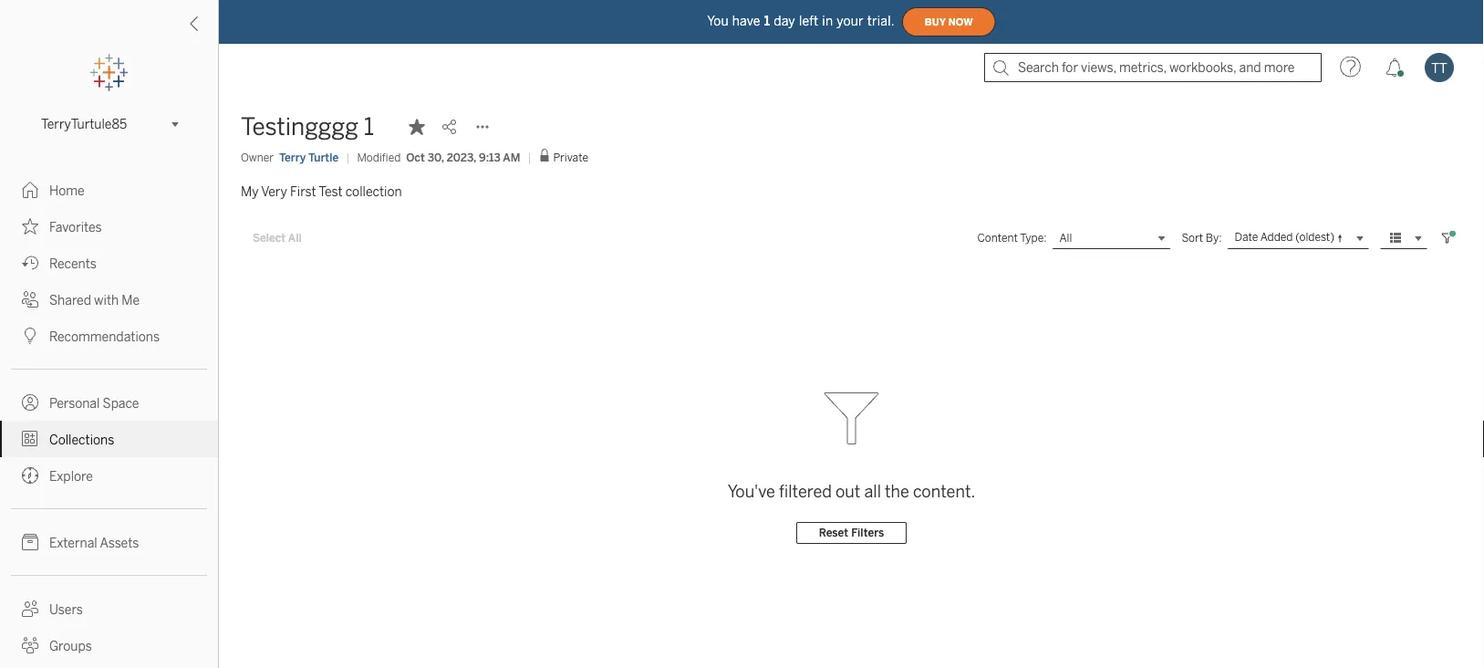 Task type: vqa. For each thing, say whether or not it's contained in the screenshot.
External Assets link
yes



Task type: locate. For each thing, give the bounding box(es) containing it.
all right the select at the left of the page
[[288, 232, 302, 245]]

| right the turtle
[[346, 151, 350, 164]]

1 left the day
[[764, 13, 770, 29]]

external assets link
[[0, 524, 218, 560]]

very
[[261, 184, 287, 199]]

assets
[[100, 535, 139, 550]]

all
[[288, 232, 302, 245], [1060, 232, 1073, 245]]

personal
[[49, 396, 100, 411]]

now
[[949, 16, 973, 28]]

0 horizontal spatial all
[[288, 232, 302, 245]]

all button
[[1053, 227, 1171, 249]]

collections
[[49, 432, 114, 447]]

2023,
[[447, 151, 476, 164]]

date
[[1235, 231, 1259, 244]]

|
[[346, 151, 350, 164], [528, 151, 532, 164]]

recommendations
[[49, 329, 160, 344]]

added
[[1261, 231, 1294, 244]]

type:
[[1020, 231, 1047, 245]]

recommendations link
[[0, 318, 218, 354]]

explore link
[[0, 457, 218, 494]]

0 horizontal spatial 1
[[364, 113, 374, 141]]

buy now
[[925, 16, 973, 28]]

1 vertical spatial 1
[[364, 113, 374, 141]]

personal space link
[[0, 384, 218, 421]]

day
[[774, 13, 796, 29]]

home
[[49, 183, 85, 198]]

all right type:
[[1060, 232, 1073, 245]]

am
[[503, 151, 521, 164]]

out
[[836, 482, 861, 501]]

sort
[[1182, 231, 1204, 245]]

turtle
[[309, 151, 339, 164]]

date added (oldest)
[[1235, 231, 1335, 244]]

first
[[290, 184, 316, 199]]

Search for views, metrics, workbooks, and more text field
[[985, 53, 1322, 82]]

2 | from the left
[[528, 151, 532, 164]]

have
[[733, 13, 761, 29]]

content
[[978, 231, 1018, 245]]

recents
[[49, 256, 97, 271]]

your
[[837, 13, 864, 29]]

reset filters button
[[796, 522, 907, 544]]

explore
[[49, 469, 93, 484]]

the
[[885, 482, 910, 501]]

2 all from the left
[[1060, 232, 1073, 245]]

filtered
[[779, 482, 832, 501]]

all inside all 'popup button'
[[1060, 232, 1073, 245]]

terryturtule85
[[41, 117, 127, 132]]

reset
[[819, 526, 849, 540]]

0 horizontal spatial |
[[346, 151, 350, 164]]

0 vertical spatial 1
[[764, 13, 770, 29]]

users
[[49, 602, 83, 617]]

in
[[823, 13, 833, 29]]

modified
[[357, 151, 401, 164]]

collection
[[346, 184, 402, 199]]

1 up modified
[[364, 113, 374, 141]]

you've filtered out all the content.
[[728, 482, 976, 501]]

external
[[49, 535, 97, 550]]

buy now button
[[902, 7, 996, 37]]

reset filters
[[819, 526, 884, 540]]

select
[[253, 232, 286, 245]]

personal space
[[49, 396, 139, 411]]

| right "am"
[[528, 151, 532, 164]]

recents link
[[0, 245, 218, 281]]

list view image
[[1388, 230, 1404, 246]]

1 horizontal spatial all
[[1060, 232, 1073, 245]]

1 horizontal spatial |
[[528, 151, 532, 164]]

1
[[764, 13, 770, 29], [364, 113, 374, 141]]

1 all from the left
[[288, 232, 302, 245]]

navigation panel element
[[0, 55, 218, 668]]

collections link
[[0, 421, 218, 457]]



Task type: describe. For each thing, give the bounding box(es) containing it.
buy
[[925, 16, 946, 28]]

content type:
[[978, 231, 1047, 245]]

all
[[865, 482, 882, 501]]

terryturtule85 button
[[34, 113, 184, 135]]

you have 1 day left in your trial.
[[708, 13, 895, 29]]

select all
[[253, 232, 302, 245]]

left
[[799, 13, 819, 29]]

you
[[708, 13, 729, 29]]

1 horizontal spatial 1
[[764, 13, 770, 29]]

shared with me link
[[0, 281, 218, 318]]

content.
[[913, 482, 976, 501]]

home link
[[0, 172, 218, 208]]

testingggg
[[241, 113, 358, 141]]

(oldest)
[[1296, 231, 1335, 244]]

trial.
[[868, 13, 895, 29]]

favorites
[[49, 219, 102, 235]]

all inside "select all" button
[[288, 232, 302, 245]]

select all button
[[241, 227, 314, 249]]

space
[[103, 396, 139, 411]]

private
[[554, 151, 589, 164]]

1 | from the left
[[346, 151, 350, 164]]

you've
[[728, 482, 776, 501]]

test
[[319, 184, 343, 199]]

owner
[[241, 151, 274, 164]]

testingggg 1
[[241, 113, 374, 141]]

my
[[241, 184, 259, 199]]

terry
[[279, 151, 306, 164]]

shared with me
[[49, 292, 140, 308]]

oct
[[406, 151, 425, 164]]

external assets
[[49, 535, 139, 550]]

filters
[[852, 526, 884, 540]]

with
[[94, 292, 119, 308]]

users link
[[0, 590, 218, 627]]

me
[[122, 292, 140, 308]]

main navigation. press the up and down arrow keys to access links. element
[[0, 172, 218, 668]]

owner terry turtle | modified oct 30, 2023, 9:13 am |
[[241, 151, 532, 164]]

groups
[[49, 638, 92, 653]]

30,
[[428, 151, 444, 164]]

by:
[[1206, 231, 1222, 245]]

sort by:
[[1182, 231, 1222, 245]]

9:13
[[479, 151, 501, 164]]

favorites link
[[0, 208, 218, 245]]

my very first test collection
[[241, 184, 402, 199]]

groups link
[[0, 627, 218, 663]]

terry turtle link
[[279, 149, 339, 166]]

shared
[[49, 292, 91, 308]]

date added (oldest) button
[[1228, 227, 1370, 249]]



